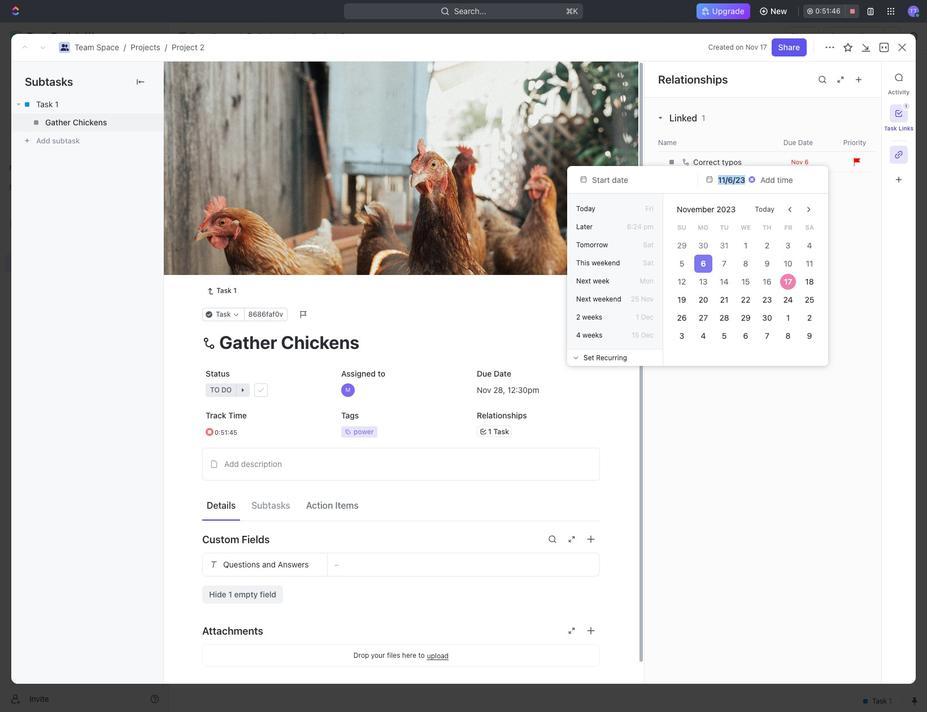 Task type: describe. For each thing, give the bounding box(es) containing it.
8686faf0v
[[248, 310, 283, 319]]

25 for 25
[[805, 295, 815, 304]]

space for team space
[[212, 31, 234, 41]]

files
[[387, 652, 400, 660]]

0 horizontal spatial 4
[[576, 331, 581, 339]]

upgrade
[[712, 6, 745, 16]]

12
[[678, 277, 686, 286]]

search...
[[454, 6, 487, 16]]

space for team space / projects / project 2
[[96, 42, 119, 52]]

0 vertical spatial 3
[[786, 240, 791, 250]]

recurring
[[596, 353, 627, 362]]

references
[[670, 226, 717, 236]]

1 dec
[[636, 313, 654, 321]]

hide for hide 1 empty field
[[209, 590, 226, 600]]

next weekend
[[576, 295, 622, 303]]

team for team space / projects / project 2
[[75, 42, 94, 52]]

0 vertical spatial 9
[[765, 259, 770, 268]]

1 inside task sidebar navigation tab list
[[905, 103, 908, 109]]

new
[[771, 6, 787, 16]]

1 vertical spatial task 1
[[228, 196, 251, 206]]

0 vertical spatial 30
[[699, 240, 708, 250]]

drop your files here to upload
[[354, 652, 449, 661]]

docs
[[27, 97, 46, 107]]

1 horizontal spatial 7
[[765, 331, 770, 341]]

attachments
[[202, 626, 263, 637]]

28
[[720, 313, 730, 322]]

hide button
[[582, 130, 606, 144]]

new button
[[755, 2, 794, 20]]

Edit task name text field
[[202, 332, 600, 353]]

user group image
[[180, 33, 187, 39]]

0 horizontal spatial relationships
[[477, 411, 527, 421]]

0 vertical spatial add task
[[846, 72, 880, 82]]

november
[[677, 204, 715, 214]]

0 vertical spatial project
[[312, 31, 338, 41]]

1 button inside task sidebar navigation tab list
[[890, 103, 910, 123]]

dashboards
[[27, 116, 71, 126]]

board link
[[209, 101, 233, 117]]

date
[[494, 369, 512, 379]]

⌘k
[[566, 6, 579, 16]]

15 for 15 dec
[[632, 331, 639, 339]]

tomorrow
[[576, 240, 608, 249]]

action items button
[[302, 496, 363, 516]]

1 horizontal spatial 9
[[808, 331, 812, 341]]

Due date text field
[[718, 175, 746, 184]]

board
[[211, 104, 233, 114]]

1 horizontal spatial 30
[[762, 313, 772, 322]]

linked 1
[[670, 113, 706, 123]]

0 vertical spatial 29
[[677, 240, 687, 250]]

in
[[210, 159, 217, 168]]

dec for 1 dec
[[641, 313, 654, 321]]

sa
[[806, 223, 814, 231]]

0 horizontal spatial projects
[[131, 42, 160, 52]]

today button
[[749, 200, 782, 218]]

2 weeks
[[576, 313, 602, 321]]

1 horizontal spatial to
[[378, 369, 386, 379]]

2 horizontal spatial 4
[[808, 240, 813, 250]]

0 horizontal spatial today
[[576, 204, 596, 213]]

0 vertical spatial to
[[210, 267, 219, 276]]

gather chickens
[[45, 118, 107, 127]]

fri
[[646, 204, 654, 213]]

0 horizontal spatial project 2 link
[[172, 42, 204, 52]]

custom fields button
[[202, 526, 600, 553]]

answers
[[278, 560, 309, 570]]

add down "automations" button
[[846, 72, 861, 82]]

task sidebar navigation tab list
[[884, 68, 914, 189]]

week
[[593, 277, 610, 285]]

31
[[720, 240, 729, 250]]

home link
[[5, 55, 164, 73]]

your
[[371, 652, 385, 660]]

0 horizontal spatial 6
[[701, 259, 706, 268]]

0 horizontal spatial add task
[[228, 235, 261, 245]]

upload
[[427, 652, 449, 661]]

task sidebar content section
[[644, 62, 927, 684]]

1 horizontal spatial task 1 link
[[202, 284, 241, 298]]

items
[[335, 501, 359, 511]]

add down calendar link
[[304, 159, 317, 168]]

1 vertical spatial 5
[[722, 331, 727, 341]]

0 horizontal spatial 17
[[760, 43, 767, 51]]

on
[[736, 43, 744, 51]]

in progress
[[210, 159, 255, 168]]

custom
[[202, 534, 239, 546]]

13
[[699, 277, 708, 286]]

list link
[[252, 101, 267, 117]]

later
[[576, 222, 593, 231]]

Search tasks... text field
[[787, 128, 900, 145]]

add inside add description button
[[224, 460, 239, 469]]

1 horizontal spatial projects link
[[244, 29, 291, 43]]

1 horizontal spatial add task
[[304, 159, 334, 168]]

10
[[784, 259, 793, 268]]

subtasks button
[[247, 496, 295, 516]]

custom fields element
[[202, 553, 600, 604]]

docs link
[[5, 93, 164, 111]]

Start date text field
[[592, 175, 686, 184]]

1 button for 1
[[253, 196, 269, 207]]

1 horizontal spatial 8
[[786, 331, 791, 341]]

activity
[[888, 89, 910, 96]]

0 vertical spatial task 1
[[36, 99, 59, 109]]

6 inside dropdown button
[[805, 158, 809, 165]]

list
[[254, 104, 267, 114]]

calendar link
[[286, 101, 322, 117]]

nov 6 button
[[772, 158, 829, 166]]

14
[[720, 277, 729, 286]]

0 horizontal spatial task 1 link
[[11, 96, 163, 114]]

to inside drop your files here to upload
[[418, 652, 425, 660]]

19
[[678, 295, 686, 304]]

track
[[206, 411, 226, 421]]

task inside tab list
[[884, 125, 898, 132]]

dec for 15 dec
[[641, 331, 654, 339]]

action items
[[306, 501, 359, 511]]

next for next weekend
[[576, 295, 591, 303]]

gantt
[[384, 104, 405, 114]]

0 vertical spatial share
[[791, 31, 813, 41]]

1 horizontal spatial team space link
[[176, 29, 237, 43]]

created on nov 17
[[709, 43, 767, 51]]

0 vertical spatial nov
[[746, 43, 758, 51]]

questions and answers
[[223, 560, 309, 570]]

upgrade link
[[697, 3, 750, 19]]

15 for 15
[[742, 277, 750, 286]]

field
[[260, 590, 276, 600]]

references 0
[[670, 226, 727, 236]]

task links
[[884, 125, 914, 132]]

2 vertical spatial project
[[196, 67, 247, 86]]

mon
[[640, 277, 654, 285]]

15 dec
[[632, 331, 654, 339]]

6:24 pm
[[627, 222, 654, 231]]

25 nov
[[631, 295, 654, 303]]

1 button for 2
[[254, 215, 270, 227]]

table
[[343, 104, 363, 114]]

correct
[[693, 158, 720, 167]]

18
[[806, 277, 814, 286]]

1 vertical spatial share
[[779, 42, 800, 52]]

correct typos
[[693, 158, 742, 167]]

2 horizontal spatial add task button
[[839, 68, 887, 86]]

details
[[207, 501, 236, 511]]

1 horizontal spatial 4
[[701, 331, 706, 341]]

tree inside sidebar navigation
[[5, 197, 164, 349]]

th
[[763, 223, 772, 231]]

1 horizontal spatial user group image
[[60, 44, 69, 51]]

hide 1 empty field
[[209, 590, 276, 600]]

inbox
[[27, 78, 47, 88]]

team for team space
[[190, 31, 210, 41]]

0 vertical spatial projects
[[258, 31, 288, 41]]



Task type: vqa. For each thing, say whether or not it's contained in the screenshot.


Task type: locate. For each thing, give the bounding box(es) containing it.
add task button down task 2
[[223, 234, 266, 248]]

weeks for 2 weeks
[[582, 313, 602, 321]]

7 down 31
[[723, 259, 727, 268]]

share down new button on the top right of the page
[[791, 31, 813, 41]]

0 horizontal spatial add task button
[[223, 234, 266, 248]]

1 button right task 2
[[254, 215, 270, 227]]

assigned to
[[341, 369, 386, 379]]

2 horizontal spatial nov
[[792, 158, 803, 165]]

dashboards link
[[5, 112, 164, 131]]

project 2
[[312, 31, 345, 41], [196, 67, 263, 86]]

0 horizontal spatial 29
[[677, 240, 687, 250]]

team space
[[190, 31, 234, 41]]

5 up the 12
[[680, 259, 685, 268]]

8 down 24
[[786, 331, 791, 341]]

17 right the on
[[760, 43, 767, 51]]

2023
[[717, 204, 736, 214]]

subtasks down home
[[25, 75, 73, 88]]

23
[[763, 295, 772, 304]]

add task
[[846, 72, 880, 82], [304, 159, 334, 168], [228, 235, 261, 245]]

subtasks inside 'button'
[[252, 501, 290, 511]]

sat down 'pm'
[[643, 240, 654, 249]]

and
[[262, 560, 276, 570]]

1 horizontal spatial project 2
[[312, 31, 345, 41]]

links
[[899, 125, 914, 132]]

1 horizontal spatial subtasks
[[252, 501, 290, 511]]

1 button down "progress" on the left top of the page
[[253, 196, 269, 207]]

relationships
[[658, 73, 728, 86], [477, 411, 527, 421]]

1 dec from the top
[[641, 313, 654, 321]]

details button
[[202, 496, 240, 516]]

favorites
[[9, 164, 39, 172]]

1 vertical spatial 1 button
[[253, 196, 269, 207]]

4 down 2 weeks
[[576, 331, 581, 339]]

gather
[[45, 118, 71, 127]]

due
[[477, 369, 492, 379]]

1 button up task links
[[890, 103, 910, 123]]

today up th
[[755, 205, 775, 213]]

tree
[[5, 197, 164, 349]]

add task down task 2
[[228, 235, 261, 245]]

to
[[210, 267, 219, 276], [378, 369, 386, 379], [418, 652, 425, 660]]

9 up 16
[[765, 259, 770, 268]]

17 up 24
[[785, 277, 793, 286]]

to right assigned
[[378, 369, 386, 379]]

track time
[[206, 411, 247, 421]]

space right user group image
[[212, 31, 234, 41]]

3 up 10
[[786, 240, 791, 250]]

to left do
[[210, 267, 219, 276]]

nov inside nov 6 dropdown button
[[792, 158, 803, 165]]

0 vertical spatial weeks
[[582, 313, 602, 321]]

0:51:46 button
[[804, 5, 860, 18]]

0 horizontal spatial 9
[[765, 259, 770, 268]]

spaces
[[9, 183, 33, 192]]

1 inside custom fields element
[[228, 590, 232, 600]]

dec down 1 dec
[[641, 331, 654, 339]]

0 vertical spatial task 1 link
[[11, 96, 163, 114]]

relationships inside task sidebar content section
[[658, 73, 728, 86]]

1 horizontal spatial team
[[190, 31, 210, 41]]

attachments button
[[202, 618, 600, 645]]

2 vertical spatial to
[[418, 652, 425, 660]]

2 sat from the top
[[643, 259, 654, 267]]

1
[[55, 99, 59, 109], [905, 103, 908, 109], [702, 113, 706, 123], [247, 196, 251, 206], [264, 197, 267, 205], [265, 216, 268, 225], [744, 240, 748, 250], [234, 287, 237, 295], [636, 313, 639, 321], [787, 313, 790, 322], [488, 427, 492, 436], [228, 590, 232, 600]]

11
[[806, 259, 814, 268]]

to right here
[[418, 652, 425, 660]]

due date
[[477, 369, 512, 379]]

task 1 link up chickens
[[11, 96, 163, 114]]

1 vertical spatial 15
[[632, 331, 639, 339]]

8686faf0v button
[[244, 308, 288, 322]]

1 horizontal spatial 17
[[785, 277, 793, 286]]

1 vertical spatial nov
[[792, 158, 803, 165]]

share down new
[[779, 42, 800, 52]]

0 horizontal spatial 8
[[744, 259, 749, 268]]

1 vertical spatial 8
[[786, 331, 791, 341]]

set recurring
[[584, 353, 627, 362]]

2 dec from the top
[[641, 331, 654, 339]]

task 1 link down "to do"
[[202, 284, 241, 298]]

assignees
[[471, 132, 505, 141]]

task 1 link
[[11, 96, 163, 114], [202, 284, 241, 298]]

0 vertical spatial weekend
[[592, 259, 620, 267]]

0
[[722, 226, 727, 236]]

9 down 18
[[808, 331, 812, 341]]

1 inside the linked 1
[[702, 113, 706, 123]]

1 horizontal spatial 5
[[722, 331, 727, 341]]

15
[[742, 277, 750, 286], [632, 331, 639, 339]]

progress
[[219, 159, 255, 168]]

7 down 23
[[765, 331, 770, 341]]

favorites button
[[5, 162, 43, 175]]

nov right the on
[[746, 43, 758, 51]]

task
[[863, 72, 880, 82], [36, 99, 53, 109], [884, 125, 898, 132], [319, 159, 334, 168], [228, 196, 245, 206], [228, 216, 245, 226], [244, 235, 261, 245], [217, 287, 232, 295], [494, 427, 509, 436]]

nov up add time text box
[[792, 158, 803, 165]]

today up later
[[576, 204, 596, 213]]

sat for this weekend
[[643, 259, 654, 267]]

0 horizontal spatial team
[[75, 42, 94, 52]]

user group image inside tree
[[12, 222, 20, 228]]

we
[[741, 223, 751, 231]]

0 vertical spatial 6
[[805, 158, 809, 165]]

relationships up 1 task
[[477, 411, 527, 421]]

team right user group image
[[190, 31, 210, 41]]

weekend down week
[[593, 295, 622, 303]]

here
[[402, 652, 417, 660]]

2 vertical spatial add task
[[228, 235, 261, 245]]

sat up mon
[[643, 259, 654, 267]]

6
[[805, 158, 809, 165], [701, 259, 706, 268], [744, 331, 749, 341]]

add
[[846, 72, 861, 82], [304, 159, 317, 168], [228, 235, 242, 245], [224, 460, 239, 469]]

1 vertical spatial 9
[[808, 331, 812, 341]]

2 horizontal spatial 6
[[805, 158, 809, 165]]

2 vertical spatial add task button
[[223, 234, 266, 248]]

1 vertical spatial projects
[[131, 42, 160, 52]]

automations
[[830, 31, 878, 41]]

4 up "11"
[[808, 240, 813, 250]]

0 horizontal spatial hide
[[209, 590, 226, 600]]

task 1 up task 2
[[228, 196, 251, 206]]

2
[[340, 31, 345, 41], [200, 42, 204, 52], [250, 67, 260, 86], [268, 159, 273, 168], [247, 216, 252, 226], [765, 240, 770, 250], [244, 267, 248, 276], [576, 313, 581, 321], [808, 313, 812, 322]]

1 horizontal spatial nov
[[746, 43, 758, 51]]

home
[[27, 59, 49, 68]]

next left week
[[576, 277, 591, 285]]

Add time text field
[[761, 175, 795, 184]]

1 vertical spatial 30
[[762, 313, 772, 322]]

0 vertical spatial hide
[[587, 132, 602, 141]]

0 horizontal spatial 30
[[699, 240, 708, 250]]

user group image down spaces
[[12, 222, 20, 228]]

november 2023
[[677, 204, 736, 214]]

sidebar navigation
[[0, 23, 169, 713]]

relationships up the linked 1
[[658, 73, 728, 86]]

1 25 from the left
[[631, 295, 639, 303]]

0 horizontal spatial 7
[[723, 259, 727, 268]]

tu
[[720, 223, 729, 231]]

0 vertical spatial 5
[[680, 259, 685, 268]]

1 vertical spatial 6
[[701, 259, 706, 268]]

sat for tomorrow
[[643, 240, 654, 249]]

1 horizontal spatial 15
[[742, 277, 750, 286]]

2 vertical spatial task 1
[[217, 287, 237, 295]]

4 down the 27 in the top right of the page
[[701, 331, 706, 341]]

questions
[[223, 560, 260, 570]]

1 vertical spatial add task
[[304, 159, 334, 168]]

calendar
[[288, 104, 322, 114]]

2 next from the top
[[576, 295, 591, 303]]

6:24
[[627, 222, 642, 231]]

1 vertical spatial team
[[75, 42, 94, 52]]

upload button
[[427, 652, 449, 661]]

0 horizontal spatial 15
[[632, 331, 639, 339]]

1 vertical spatial hide
[[209, 590, 226, 600]]

set
[[584, 353, 595, 362]]

15 up 22
[[742, 277, 750, 286]]

add task button
[[839, 68, 887, 86], [290, 157, 338, 171], [223, 234, 266, 248]]

share
[[791, 31, 813, 41], [779, 42, 800, 52]]

1 vertical spatial space
[[96, 42, 119, 52]]

0 vertical spatial project 2
[[312, 31, 345, 41]]

1 vertical spatial 3
[[680, 331, 685, 341]]

add task button down "automations" button
[[839, 68, 887, 86]]

dec up 15 dec on the top
[[641, 313, 654, 321]]

1 horizontal spatial 25
[[805, 295, 815, 304]]

0 vertical spatial 7
[[723, 259, 727, 268]]

weeks for 4 weeks
[[583, 331, 603, 339]]

8 up 22
[[744, 259, 749, 268]]

add task down "automations" button
[[846, 72, 880, 82]]

1 vertical spatial 7
[[765, 331, 770, 341]]

user group image up home link
[[60, 44, 69, 51]]

0 vertical spatial relationships
[[658, 73, 728, 86]]

1 horizontal spatial 6
[[744, 331, 749, 341]]

1 vertical spatial next
[[576, 295, 591, 303]]

space up home link
[[96, 42, 119, 52]]

24
[[784, 295, 793, 304]]

action
[[306, 501, 333, 511]]

weekend
[[592, 259, 620, 267], [593, 295, 622, 303]]

subtasks up fields
[[252, 501, 290, 511]]

weekend up week
[[592, 259, 620, 267]]

0 horizontal spatial 5
[[680, 259, 685, 268]]

0 vertical spatial 1 button
[[890, 103, 910, 123]]

task 1 up dashboards
[[36, 99, 59, 109]]

add task down the calendar
[[304, 159, 334, 168]]

hide inside button
[[587, 132, 602, 141]]

1 vertical spatial subtasks
[[252, 501, 290, 511]]

table link
[[341, 101, 363, 117]]

15 down 1 dec
[[632, 331, 639, 339]]

2 vertical spatial nov
[[641, 295, 654, 303]]

30
[[699, 240, 708, 250], [762, 313, 772, 322]]

1 vertical spatial to
[[378, 369, 386, 379]]

gantt link
[[382, 101, 405, 117]]

0 horizontal spatial subtasks
[[25, 75, 73, 88]]

1 horizontal spatial space
[[212, 31, 234, 41]]

1 horizontal spatial 29
[[741, 313, 751, 322]]

add left the description
[[224, 460, 239, 469]]

30 down references 0
[[699, 240, 708, 250]]

tags
[[341, 411, 359, 421]]

2 horizontal spatial add task
[[846, 72, 880, 82]]

26
[[677, 313, 687, 322]]

0 vertical spatial team
[[190, 31, 210, 41]]

team space / projects / project 2
[[75, 42, 204, 52]]

1 vertical spatial project 2
[[196, 67, 263, 86]]

today
[[576, 204, 596, 213], [755, 205, 775, 213]]

0 horizontal spatial 3
[[680, 331, 685, 341]]

add task button down calendar link
[[290, 157, 338, 171]]

hide for hide
[[587, 132, 602, 141]]

team
[[190, 31, 210, 41], [75, 42, 94, 52]]

1 next from the top
[[576, 277, 591, 285]]

25
[[631, 295, 639, 303], [805, 295, 815, 304]]

1 horizontal spatial today
[[755, 205, 775, 213]]

nov 6
[[792, 158, 809, 165]]

status
[[206, 369, 230, 379]]

1 vertical spatial weeks
[[583, 331, 603, 339]]

team up home link
[[75, 42, 94, 52]]

do
[[221, 267, 231, 276]]

weekend for this weekend
[[592, 259, 620, 267]]

1 button
[[890, 103, 910, 123], [253, 196, 269, 207], [254, 215, 270, 227]]

0 horizontal spatial projects link
[[131, 42, 160, 52]]

1 vertical spatial 17
[[785, 277, 793, 286]]

3 down 26
[[680, 331, 685, 341]]

1 vertical spatial 29
[[741, 313, 751, 322]]

created
[[709, 43, 734, 51]]

subtasks
[[25, 75, 73, 88], [252, 501, 290, 511]]

30 down 23
[[762, 313, 772, 322]]

hide
[[587, 132, 602, 141], [209, 590, 226, 600]]

automations button
[[825, 28, 883, 45]]

next up 2 weeks
[[576, 295, 591, 303]]

drop
[[354, 652, 369, 660]]

1 sat from the top
[[643, 240, 654, 249]]

1 horizontal spatial project 2 link
[[298, 29, 348, 43]]

1 vertical spatial task 1 link
[[202, 284, 241, 298]]

6 down "search tasks..." text field
[[805, 158, 809, 165]]

name
[[658, 138, 677, 147]]

1 vertical spatial sat
[[643, 259, 654, 267]]

next for next week
[[576, 277, 591, 285]]

25 up 1 dec
[[631, 295, 639, 303]]

0 horizontal spatial team space link
[[75, 42, 119, 52]]

1 vertical spatial add task button
[[290, 157, 338, 171]]

0 horizontal spatial 25
[[631, 295, 639, 303]]

29 down 'references'
[[677, 240, 687, 250]]

weeks down 2 weeks
[[583, 331, 603, 339]]

1 vertical spatial user group image
[[12, 222, 20, 228]]

2 vertical spatial 1 button
[[254, 215, 270, 227]]

weekend for next weekend
[[593, 295, 622, 303]]

hide inside custom fields element
[[209, 590, 226, 600]]

1 vertical spatial weekend
[[593, 295, 622, 303]]

0 vertical spatial 8
[[744, 259, 749, 268]]

today inside button
[[755, 205, 775, 213]]

user group image
[[60, 44, 69, 51], [12, 222, 20, 228]]

add down task 2
[[228, 235, 242, 245]]

invite
[[29, 694, 49, 704]]

1 task
[[488, 427, 509, 436]]

0 vertical spatial next
[[576, 277, 591, 285]]

5 down 28
[[722, 331, 727, 341]]

fields
[[242, 534, 270, 546]]

1 horizontal spatial projects
[[258, 31, 288, 41]]

6 down 22
[[744, 331, 749, 341]]

27
[[699, 313, 708, 322]]

inbox link
[[5, 74, 164, 92]]

0 horizontal spatial project 2
[[196, 67, 263, 86]]

25 down 18
[[805, 295, 815, 304]]

0 horizontal spatial nov
[[641, 295, 654, 303]]

25 for 25 nov
[[631, 295, 639, 303]]

6 up "13"
[[701, 259, 706, 268]]

nov down mon
[[641, 295, 654, 303]]

0 vertical spatial 17
[[760, 43, 767, 51]]

task 1 down do
[[217, 287, 237, 295]]

1 vertical spatial project
[[172, 42, 198, 52]]

29 down 22
[[741, 313, 751, 322]]

next week
[[576, 277, 610, 285]]

0 horizontal spatial user group image
[[12, 222, 20, 228]]

dec
[[641, 313, 654, 321], [641, 331, 654, 339]]

pm
[[644, 222, 654, 231]]

typos
[[722, 158, 742, 167]]

0 vertical spatial subtasks
[[25, 75, 73, 88]]

weeks up 4 weeks at the right
[[582, 313, 602, 321]]

29
[[677, 240, 687, 250], [741, 313, 751, 322]]

2 horizontal spatial to
[[418, 652, 425, 660]]

2 25 from the left
[[805, 295, 815, 304]]



